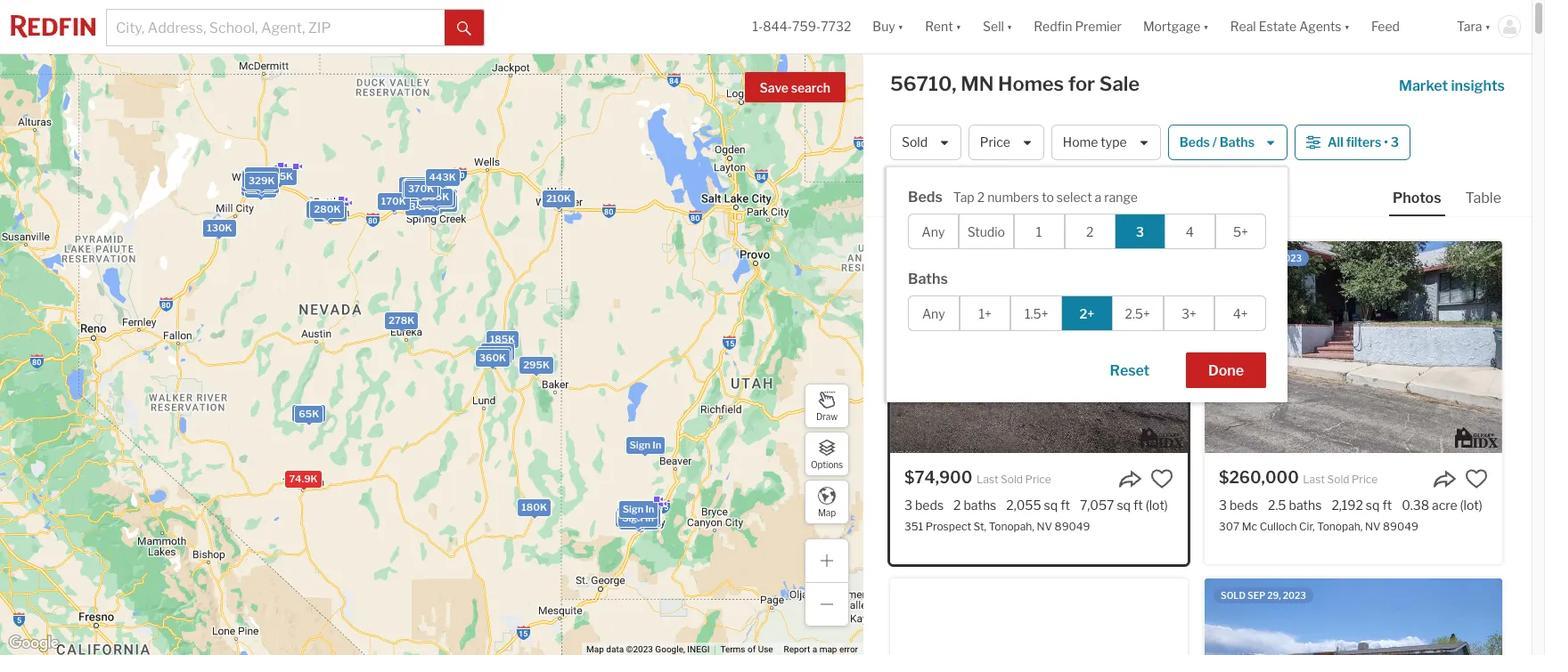 Task type: locate. For each thing, give the bounding box(es) containing it.
0 horizontal spatial 89049
[[1055, 521, 1090, 534]]

1 last sold price from the left
[[977, 473, 1051, 487]]

2 beds from the left
[[1230, 498, 1258, 513]]

sep
[[1248, 591, 1266, 602]]

0 horizontal spatial 2
[[954, 498, 961, 513]]

0 vertical spatial 285k
[[411, 179, 437, 191]]

3+ radio
[[1163, 296, 1215, 332]]

89049 down 0.38
[[1383, 521, 1419, 534]]

baths up any option on the right
[[908, 271, 948, 288]]

▾ inside rent ▾ dropdown button
[[956, 19, 962, 34]]

▾ inside real estate agents ▾ link
[[1344, 19, 1350, 34]]

beds inside button
[[1180, 135, 1210, 150]]

78k
[[249, 180, 269, 192]]

map region
[[0, 0, 915, 656]]

0 vertical spatial •
[[1384, 135, 1388, 150]]

ft left the 7,057
[[1061, 498, 1070, 513]]

2 sold from the top
[[1221, 591, 1246, 602]]

• for homes
[[964, 187, 968, 202]]

2 down select
[[1086, 224, 1094, 239]]

385k
[[411, 182, 438, 195], [424, 195, 450, 208]]

2 horizontal spatial price
[[1352, 473, 1378, 487]]

0 horizontal spatial beds
[[908, 189, 943, 206]]

favorite button checkbox for $74,900
[[1150, 468, 1174, 491]]

1 horizontal spatial 285k
[[484, 346, 511, 358]]

▾ right buy
[[898, 19, 904, 34]]

▾ right rent
[[956, 19, 962, 34]]

1 horizontal spatial 360k
[[479, 351, 506, 364]]

1 horizontal spatial sold
[[1001, 473, 1023, 487]]

1 vertical spatial beds
[[908, 189, 943, 206]]

▾ inside sell ▾ dropdown button
[[1007, 19, 1013, 34]]

done
[[1208, 363, 1244, 380]]

1 vertical spatial 2
[[1086, 224, 1094, 239]]

1 vertical spatial 2023
[[1283, 591, 1306, 602]]

©2023
[[626, 645, 653, 655]]

288k
[[245, 176, 271, 188]]

beds inside "dialog"
[[908, 189, 943, 206]]

2 baths from the left
[[1289, 498, 1322, 513]]

0 horizontal spatial ft
[[1061, 498, 1070, 513]]

1 vertical spatial map
[[586, 645, 604, 655]]

nv down 2,192 sq ft
[[1365, 521, 1381, 534]]

265k
[[417, 183, 443, 195], [417, 184, 444, 196]]

any for 1+
[[922, 306, 945, 321]]

price for $74,900
[[1025, 473, 1051, 487]]

use
[[758, 645, 773, 655]]

1 89049 from the left
[[1055, 521, 1090, 534]]

last
[[977, 473, 999, 487], [1303, 473, 1325, 487]]

195k
[[418, 186, 443, 198]]

baths up st,
[[964, 498, 997, 513]]

1 vertical spatial sold
[[1221, 591, 1246, 602]]

▾ right tara
[[1485, 19, 1491, 34]]

ft left 0.38
[[1383, 498, 1392, 513]]

map data ©2023 google, inegi
[[586, 645, 710, 655]]

335k
[[408, 181, 434, 194], [422, 191, 449, 203], [423, 193, 450, 206], [408, 201, 435, 214]]

355k
[[247, 172, 274, 184]]

oct
[[1248, 253, 1267, 264]]

1 3 beds from the left
[[905, 498, 944, 513]]

329k
[[248, 174, 274, 186]]

▾ right "sell"
[[1007, 19, 1013, 34]]

▾ right mortgage
[[1203, 19, 1209, 34]]

0 vertical spatial 180k
[[417, 186, 443, 198]]

7732
[[821, 19, 851, 34]]

2 horizontal spatial sold
[[1327, 473, 1350, 487]]

0 horizontal spatial 370k
[[407, 182, 434, 194]]

favorite button checkbox down greater las vegas association of realtors (glvar) image
[[1465, 468, 1488, 491]]

a left map
[[812, 645, 817, 655]]

last sold price for $260,000
[[1303, 473, 1378, 487]]

map inside button
[[818, 508, 836, 518]]

/
[[1213, 135, 1217, 150]]

price up 2,192 sq ft
[[1352, 473, 1378, 487]]

1 horizontal spatial nv
[[1365, 521, 1381, 534]]

Any radio
[[908, 296, 959, 332]]

1 sold from the top
[[1221, 253, 1246, 264]]

tonopah, down "2,055"
[[989, 521, 1035, 534]]

a inside "dialog"
[[1095, 190, 1102, 205]]

1 horizontal spatial a
[[1095, 190, 1102, 205]]

1 favorite button checkbox from the left
[[1150, 468, 1174, 491]]

1 horizontal spatial last
[[1303, 473, 1325, 487]]

▾ inside buy ▾ dropdown button
[[898, 19, 904, 34]]

465k
[[247, 172, 274, 185]]

favorite button checkbox
[[1150, 468, 1174, 491], [1465, 468, 1488, 491]]

sq right 2,192
[[1366, 498, 1380, 513]]

sold left "oct"
[[1221, 253, 1246, 264]]

0 horizontal spatial sold
[[902, 135, 928, 150]]

2 option group from the top
[[908, 296, 1266, 332]]

google,
[[655, 645, 685, 655]]

131k
[[430, 194, 453, 207]]

2+ radio
[[1061, 296, 1113, 332]]

1 horizontal spatial (lot)
[[1460, 498, 1483, 513]]

mc
[[1242, 521, 1257, 534]]

homes
[[998, 72, 1064, 95]]

2 ▾ from the left
[[956, 19, 962, 34]]

0 horizontal spatial (lot)
[[1146, 498, 1168, 513]]

0 horizontal spatial sq
[[1044, 498, 1058, 513]]

1 horizontal spatial 295k
[[523, 359, 549, 371]]

last sold price up 2,192
[[1303, 473, 1378, 487]]

0 horizontal spatial tonopah,
[[989, 521, 1035, 534]]

1 horizontal spatial 330k
[[480, 349, 507, 362]]

mortgage ▾
[[1143, 19, 1209, 34]]

buy ▾ button
[[862, 0, 914, 53]]

1 beds from the left
[[915, 498, 944, 513]]

0 horizontal spatial nv
[[1037, 521, 1052, 534]]

sq
[[1044, 498, 1058, 513], [1117, 498, 1131, 513], [1366, 498, 1380, 513]]

0 horizontal spatial 175k
[[248, 182, 273, 194]]

beds left /
[[1180, 135, 1210, 150]]

0 horizontal spatial 180k
[[417, 186, 443, 198]]

0 vertical spatial any
[[922, 224, 945, 239]]

a left range
[[1095, 190, 1102, 205]]

0 horizontal spatial map
[[586, 645, 604, 655]]

2 vertical spatial 2
[[954, 498, 961, 513]]

any down 157 homes •
[[922, 224, 945, 239]]

1 horizontal spatial 180k
[[521, 501, 547, 513]]

2 last sold price from the left
[[1303, 473, 1378, 487]]

map left data
[[586, 645, 604, 655]]

1 horizontal spatial favorite button checkbox
[[1465, 468, 1488, 491]]

1 (lot) from the left
[[1146, 498, 1168, 513]]

1 horizontal spatial last sold price
[[1303, 473, 1378, 487]]

tonopah, down 2,192
[[1317, 521, 1363, 534]]

Studio checkbox
[[959, 214, 1014, 250]]

0 vertical spatial baths
[[1220, 135, 1255, 150]]

29,
[[1267, 591, 1281, 602]]

1 vertical spatial baths
[[908, 271, 948, 288]]

0 horizontal spatial last
[[977, 473, 999, 487]]

5+
[[1233, 224, 1248, 239]]

baths for $74,900
[[964, 498, 997, 513]]

0 horizontal spatial baths
[[908, 271, 948, 288]]

3 right filters
[[1391, 135, 1399, 150]]

3 up 307
[[1219, 498, 1227, 513]]

market
[[1399, 78, 1448, 94]]

ft for $74,900
[[1061, 498, 1070, 513]]

1 last from the left
[[977, 473, 999, 487]]

1-844-759-7732 link
[[752, 19, 851, 34]]

3 beds up the 351
[[905, 498, 944, 513]]

275k
[[249, 178, 275, 191], [408, 182, 434, 194], [408, 182, 434, 195], [409, 200, 435, 213]]

2 horizontal spatial sq
[[1366, 498, 1380, 513]]

1 vertical spatial a
[[812, 645, 817, 655]]

st,
[[974, 521, 987, 534]]

all filters • 3
[[1328, 135, 1399, 150]]

2
[[977, 190, 985, 205], [1086, 224, 1094, 239], [954, 498, 961, 513]]

sell ▾ button
[[972, 0, 1023, 53]]

dialog containing beds
[[887, 168, 1288, 403]]

1 baths from the left
[[964, 498, 997, 513]]

baths for $260,000
[[1289, 498, 1322, 513]]

beds for beds / baths
[[1180, 135, 1210, 150]]

beds up mc
[[1230, 498, 1258, 513]]

sold up "2,055"
[[1001, 473, 1023, 487]]

sold for $74,900
[[1001, 473, 1023, 487]]

▾ for tara ▾
[[1485, 19, 1491, 34]]

1 vertical spatial 370k
[[480, 349, 506, 362]]

2 nv from the left
[[1365, 521, 1381, 534]]

(lot) right acre
[[1460, 498, 1483, 513]]

498k
[[248, 179, 275, 192]]

dialog
[[887, 168, 1288, 403]]

baths up cir,
[[1289, 498, 1322, 513]]

sq right the 7,057
[[1117, 498, 1131, 513]]

beds up the 351
[[915, 498, 944, 513]]

beds for beds
[[908, 189, 943, 206]]

last up 2.5 baths
[[1303, 473, 1325, 487]]

▾ right agents
[[1344, 19, 1350, 34]]

any left 1+
[[922, 306, 945, 321]]

0 horizontal spatial 3 beds
[[905, 498, 944, 513]]

sign in
[[629, 439, 661, 452], [621, 503, 653, 515], [622, 503, 654, 515], [625, 507, 657, 520], [626, 508, 657, 521], [621, 509, 653, 522], [624, 510, 656, 523], [626, 512, 658, 524], [619, 512, 651, 525], [622, 512, 653, 525], [623, 514, 654, 527]]

• right filters
[[1384, 135, 1388, 150]]

3 ▾ from the left
[[1007, 19, 1013, 34]]

365k
[[408, 180, 435, 193]]

0 horizontal spatial 295k
[[408, 180, 435, 193]]

0 vertical spatial 385k
[[411, 182, 438, 195]]

price button
[[968, 125, 1044, 160]]

370k
[[407, 182, 434, 194], [480, 349, 506, 362]]

0 vertical spatial option group
[[908, 214, 1266, 250]]

0 vertical spatial map
[[818, 508, 836, 518]]

1 horizontal spatial •
[[1384, 135, 1388, 150]]

0 horizontal spatial price
[[980, 135, 1010, 150]]

culloch
[[1260, 521, 1297, 534]]

1 horizontal spatial baths
[[1289, 498, 1322, 513]]

1 horizontal spatial beds
[[1180, 135, 1210, 150]]

0 vertical spatial 295k
[[408, 180, 435, 193]]

last for $74,900
[[977, 473, 999, 487]]

5 ▾ from the left
[[1344, 19, 1350, 34]]

1 horizontal spatial map
[[818, 508, 836, 518]]

2 tonopah, from the left
[[1317, 521, 1363, 534]]

0 horizontal spatial 285k
[[411, 179, 437, 191]]

3
[[1391, 135, 1399, 150], [1136, 224, 1144, 239], [905, 498, 913, 513], [1219, 498, 1227, 513]]

• inside 157 homes •
[[964, 187, 968, 202]]

sell ▾
[[983, 19, 1013, 34]]

• left sort
[[964, 187, 968, 202]]

345k
[[404, 181, 431, 194], [408, 182, 434, 195]]

1 vertical spatial any
[[922, 306, 945, 321]]

2 3 beds from the left
[[1219, 498, 1258, 513]]

last sold price up "2,055"
[[977, 473, 1051, 487]]

2.5+
[[1125, 306, 1150, 321]]

3 inside checkbox
[[1136, 224, 1144, 239]]

last up 2 baths
[[977, 473, 999, 487]]

3 ft from the left
[[1383, 498, 1392, 513]]

save
[[760, 80, 789, 95]]

2 right tap
[[977, 190, 985, 205]]

0 vertical spatial sold
[[1221, 253, 1246, 264]]

1 horizontal spatial baths
[[1220, 135, 1255, 150]]

map
[[818, 508, 836, 518], [586, 645, 604, 655]]

1 vertical spatial 285k
[[484, 346, 511, 358]]

1 horizontal spatial price
[[1025, 473, 1051, 487]]

2 horizontal spatial ft
[[1383, 498, 1392, 513]]

2,192
[[1332, 498, 1363, 513]]

844-
[[763, 19, 792, 34]]

tara
[[1457, 19, 1482, 34]]

2 last from the left
[[1303, 473, 1325, 487]]

(lot) down favorite button icon
[[1146, 498, 1168, 513]]

baths
[[1220, 135, 1255, 150], [908, 271, 948, 288]]

price up 2,055 sq ft
[[1025, 473, 1051, 487]]

0 horizontal spatial baths
[[964, 498, 997, 513]]

sold up 157
[[902, 135, 928, 150]]

1 horizontal spatial 3 beds
[[1219, 498, 1258, 513]]

1 horizontal spatial tonopah,
[[1317, 521, 1363, 534]]

0 vertical spatial a
[[1095, 190, 1102, 205]]

490k
[[426, 197, 453, 209]]

sold left sep at the bottom right of page
[[1221, 591, 1246, 602]]

photo of 14 wildcat ln, round mt, nv 89045 image
[[1205, 579, 1502, 656]]

2023 right 4,
[[1279, 253, 1302, 264]]

1 sq from the left
[[1044, 498, 1058, 513]]

price for $260,000
[[1352, 473, 1378, 487]]

1 horizontal spatial 425k
[[408, 180, 435, 193]]

375k
[[423, 191, 449, 203], [422, 192, 448, 204]]

mortgage ▾ button
[[1143, 0, 1209, 53]]

rent ▾ button
[[914, 0, 972, 53]]

beds up any option in the top of the page
[[908, 189, 943, 206]]

2023 right 29,
[[1283, 591, 1306, 602]]

2,192 sq ft
[[1332, 498, 1392, 513]]

2 horizontal spatial 2
[[1086, 224, 1094, 239]]

nv down 2,055 sq ft
[[1037, 521, 1052, 534]]

0 horizontal spatial 360k
[[407, 180, 434, 193]]

4 ▾ from the left
[[1203, 19, 1209, 34]]

273k
[[484, 346, 510, 358]]

89049 down the 7,057
[[1055, 521, 1090, 534]]

1 horizontal spatial 89049
[[1383, 521, 1419, 534]]

home type
[[1063, 135, 1127, 150]]

1 vertical spatial option group
[[908, 296, 1266, 332]]

beds for $260,000
[[1230, 498, 1258, 513]]

0 vertical spatial 2
[[977, 190, 985, 205]]

443k
[[429, 171, 456, 183]]

beds for $74,900
[[915, 498, 944, 513]]

baths right /
[[1220, 135, 1255, 150]]

1 horizontal spatial sq
[[1117, 498, 1131, 513]]

1 horizontal spatial ft
[[1134, 498, 1143, 513]]

• inside button
[[1384, 135, 1388, 150]]

3 sq from the left
[[1366, 498, 1380, 513]]

▾ for buy ▾
[[898, 19, 904, 34]]

baths inside button
[[1220, 135, 1255, 150]]

1 ▾ from the left
[[898, 19, 904, 34]]

180k
[[417, 186, 443, 198], [521, 501, 547, 513]]

terms of use link
[[720, 645, 773, 655]]

260k
[[248, 169, 275, 182], [416, 186, 443, 198], [417, 186, 444, 198], [290, 472, 317, 485]]

415k
[[405, 181, 430, 193], [426, 194, 451, 206]]

greater las vegas association of realtors (glvar) image
[[1455, 427, 1498, 448]]

0 horizontal spatial beds
[[915, 498, 944, 513]]

0 horizontal spatial •
[[964, 187, 968, 202]]

3 down range
[[1136, 224, 1144, 239]]

759-
[[792, 19, 821, 34]]

2 for 2 baths
[[954, 498, 961, 513]]

2 favorite button checkbox from the left
[[1465, 468, 1488, 491]]

ft right the 7,057
[[1134, 498, 1143, 513]]

2 any from the top
[[922, 306, 945, 321]]

greater las vegas association of realtors (glvar) image
[[1141, 427, 1183, 448]]

1
[[1036, 224, 1042, 239]]

1 vertical spatial •
[[964, 187, 968, 202]]

1 vertical spatial 320k
[[427, 194, 453, 207]]

in
[[652, 439, 661, 452], [644, 503, 653, 515], [645, 503, 654, 515], [648, 507, 657, 520], [649, 508, 657, 521], [644, 509, 653, 522], [647, 510, 656, 523], [649, 512, 658, 524], [642, 512, 651, 525], [645, 512, 653, 525], [646, 514, 654, 527]]

0 horizontal spatial a
[[812, 645, 817, 655]]

sold up 2,192
[[1327, 473, 1350, 487]]

7,057
[[1080, 498, 1114, 513]]

379k
[[407, 185, 434, 197]]

last for $260,000
[[1303, 473, 1325, 487]]

6 ▾ from the left
[[1485, 19, 1491, 34]]

price up sort :
[[980, 135, 1010, 150]]

sold for sold sep 29, 2023
[[1221, 591, 1246, 602]]

1 horizontal spatial 280k
[[408, 182, 435, 194]]

1 vertical spatial 295k
[[523, 359, 549, 371]]

sold
[[1221, 253, 1246, 264], [1221, 591, 1246, 602]]

price inside button
[[980, 135, 1010, 150]]

2 inside 2 option
[[1086, 224, 1094, 239]]

1 any from the top
[[922, 224, 945, 239]]

mn
[[961, 72, 994, 95]]

sq right "2,055"
[[1044, 498, 1058, 513]]

360k
[[407, 180, 434, 193], [479, 351, 506, 364]]

0 vertical spatial 2023
[[1279, 253, 1302, 264]]

290k
[[424, 191, 450, 204]]

5+ checkbox
[[1215, 214, 1266, 250]]

266k
[[407, 181, 434, 193]]

0 horizontal spatial 330k
[[423, 192, 450, 204]]

2 up prospect
[[954, 498, 961, 513]]

318k
[[409, 182, 434, 194]]

1+ radio
[[959, 296, 1011, 332]]

110k
[[419, 183, 443, 196]]

▾ inside mortgage ▾ dropdown button
[[1203, 19, 1209, 34]]

map down the options
[[818, 508, 836, 518]]

135k
[[417, 185, 442, 197]]

done button
[[1186, 353, 1266, 389]]

option group
[[908, 214, 1266, 250], [908, 296, 1266, 332]]

favorite button checkbox down greater las vegas association of realtors (glvar) icon
[[1150, 468, 1174, 491]]

any
[[922, 224, 945, 239], [922, 306, 945, 321]]

▾ for mortgage ▾
[[1203, 19, 1209, 34]]

1 horizontal spatial 2
[[977, 190, 985, 205]]

1 ft from the left
[[1061, 498, 1070, 513]]

1 vertical spatial 280k
[[314, 203, 340, 215]]

3 beds up 307
[[1219, 498, 1258, 513]]



Task type: describe. For each thing, give the bounding box(es) containing it.
351 prospect st, tonopah, nv 89049
[[905, 521, 1090, 534]]

2.5+ radio
[[1112, 296, 1163, 332]]

0 horizontal spatial 120k
[[246, 172, 271, 185]]

282k
[[417, 183, 443, 196]]

3 checkbox
[[1115, 214, 1165, 250]]

326k
[[411, 178, 437, 191]]

7,057 sq ft (lot)
[[1080, 498, 1168, 513]]

86k
[[245, 180, 265, 193]]

234k
[[245, 173, 272, 185]]

to
[[1042, 190, 1054, 205]]

445k
[[409, 180, 436, 193]]

2 sq from the left
[[1117, 498, 1131, 513]]

2023 for sold sep 29, 2023
[[1283, 591, 1306, 602]]

market insights link
[[1399, 58, 1505, 97]]

sold inside button
[[902, 135, 928, 150]]

269k
[[480, 350, 506, 363]]

4+ radio
[[1215, 296, 1266, 332]]

sort :
[[977, 186, 1006, 201]]

beds / baths button
[[1168, 125, 1288, 160]]

2,055
[[1006, 498, 1041, 513]]

sold button
[[890, 125, 961, 160]]

2023 for sold oct 4, 2023
[[1279, 253, 1302, 264]]

recommended button
[[1006, 185, 1113, 202]]

1 option group from the top
[[908, 214, 1266, 250]]

rent
[[925, 19, 953, 34]]

beds / baths
[[1180, 135, 1255, 150]]

1 horizontal spatial 210k
[[546, 192, 571, 205]]

google image
[[4, 633, 63, 656]]

56710,
[[890, 72, 957, 95]]

2 (lot) from the left
[[1460, 498, 1483, 513]]

options
[[811, 459, 843, 470]]

2 89049 from the left
[[1383, 521, 1419, 534]]

sq for $260,000
[[1366, 498, 1380, 513]]

favorite button image
[[1465, 468, 1488, 491]]

1 horizontal spatial 370k
[[480, 349, 506, 362]]

155k
[[418, 184, 443, 197]]

74.9k
[[289, 473, 317, 485]]

1 horizontal spatial 120k
[[417, 185, 443, 197]]

• for filters
[[1384, 135, 1388, 150]]

2 ft from the left
[[1134, 498, 1143, 513]]

1.5+ radio
[[1011, 296, 1062, 332]]

334k
[[411, 182, 438, 195]]

0 vertical spatial 370k
[[407, 182, 434, 194]]

100k
[[407, 184, 433, 197]]

tap
[[953, 190, 975, 205]]

cir,
[[1299, 521, 1315, 534]]

1 horizontal spatial 175k
[[382, 195, 407, 207]]

1 tonopah, from the left
[[989, 521, 1035, 534]]

410k
[[402, 179, 428, 191]]

favorite button image
[[1150, 468, 1174, 491]]

table button
[[1462, 189, 1505, 215]]

draw
[[816, 411, 838, 422]]

tap 2 numbers to select a range
[[953, 190, 1138, 205]]

2 horizontal spatial 175k
[[417, 186, 441, 199]]

1+
[[979, 306, 992, 321]]

283k
[[411, 182, 438, 194]]

terms of use
[[720, 645, 773, 655]]

reset
[[1110, 363, 1150, 380]]

157
[[890, 186, 912, 201]]

3+
[[1182, 306, 1197, 321]]

map for map
[[818, 508, 836, 518]]

real estate agents ▾
[[1231, 19, 1350, 34]]

85k
[[419, 184, 440, 196]]

0 vertical spatial 330k
[[423, 192, 450, 204]]

feed button
[[1361, 0, 1446, 53]]

3 beds for $260,000
[[1219, 498, 1258, 513]]

prospect
[[926, 521, 971, 534]]

sold oct 4, 2023
[[1221, 253, 1302, 264]]

1 vertical spatial 385k
[[424, 195, 450, 208]]

1-844-759-7732
[[752, 19, 851, 34]]

279k
[[205, 222, 231, 235]]

1.5+
[[1025, 306, 1048, 321]]

245k
[[317, 207, 343, 219]]

sell
[[983, 19, 1004, 34]]

0 vertical spatial 360k
[[407, 180, 434, 193]]

0 vertical spatial 280k
[[408, 182, 435, 194]]

agents
[[1299, 19, 1342, 34]]

2 checkbox
[[1065, 214, 1115, 250]]

338k
[[410, 182, 437, 194]]

3 beds for $74,900
[[905, 498, 944, 513]]

photo of 351 prospect st, tonopah, nv 89049 image
[[890, 241, 1188, 454]]

inegi
[[687, 645, 710, 655]]

220k
[[545, 192, 571, 205]]

278k
[[388, 314, 414, 326]]

312k
[[408, 182, 433, 195]]

0 vertical spatial 320k
[[407, 181, 434, 193]]

tara ▾
[[1457, 19, 1491, 34]]

0 horizontal spatial 210k
[[406, 182, 431, 195]]

buy ▾ button
[[873, 0, 904, 53]]

319k
[[247, 174, 272, 186]]

any for studio
[[922, 224, 945, 239]]

map for map data ©2023 google, inegi
[[586, 645, 604, 655]]

1-
[[752, 19, 763, 34]]

347k
[[409, 200, 435, 213]]

redfin premier
[[1034, 19, 1122, 34]]

1 vertical spatial 360k
[[479, 351, 506, 364]]

range
[[1104, 190, 1138, 205]]

2 baths
[[954, 498, 997, 513]]

map
[[820, 645, 837, 655]]

$260,000
[[1219, 469, 1299, 487]]

2.5 baths
[[1268, 498, 1322, 513]]

type
[[1101, 135, 1127, 150]]

mortgage ▾ button
[[1133, 0, 1220, 53]]

all
[[1328, 135, 1344, 150]]

last sold price for $74,900
[[977, 473, 1051, 487]]

favorite button checkbox for $260,000
[[1465, 468, 1488, 491]]

sold for $260,000
[[1327, 473, 1350, 487]]

$74,900
[[905, 469, 973, 487]]

1 vertical spatial 180k
[[521, 501, 547, 513]]

City, Address, School, Agent, ZIP search field
[[107, 10, 445, 45]]

2 for 2 option
[[1086, 224, 1094, 239]]

408k
[[408, 180, 435, 193]]

redfin
[[1034, 19, 1072, 34]]

report a map error
[[784, 645, 858, 655]]

200k
[[480, 349, 507, 362]]

1 nv from the left
[[1037, 521, 1052, 534]]

1 checkbox
[[1014, 214, 1065, 250]]

645k
[[426, 191, 453, 203]]

65k
[[298, 407, 319, 420]]

3 up the 351
[[905, 498, 913, 513]]

267k
[[545, 192, 571, 205]]

Any checkbox
[[908, 214, 959, 250]]

ft for $260,000
[[1383, 498, 1392, 513]]

0 horizontal spatial 425k
[[251, 169, 277, 181]]

acre
[[1432, 498, 1458, 513]]

▾ for sell ▾
[[1007, 19, 1013, 34]]

photo of 307 mc culloch cir, tonopah, nv 89049 image
[[1205, 241, 1502, 454]]

report a map error link
[[784, 645, 858, 655]]

750k
[[426, 195, 453, 208]]

4
[[1186, 224, 1194, 239]]

1 vertical spatial 330k
[[480, 349, 507, 362]]

data
[[606, 645, 624, 655]]

sold for sold oct 4, 2023
[[1221, 253, 1246, 264]]

0 horizontal spatial 280k
[[314, 203, 340, 215]]

sq for $74,900
[[1044, 498, 1058, 513]]

select
[[1057, 190, 1092, 205]]

3 inside button
[[1391, 135, 1399, 150]]

▾ for rent ▾
[[956, 19, 962, 34]]

submit search image
[[457, 21, 471, 35]]

307
[[1219, 521, 1240, 534]]

real estate agents ▾ link
[[1231, 0, 1350, 53]]

for
[[1068, 72, 1095, 95]]

search
[[791, 80, 831, 95]]

399k
[[423, 192, 450, 205]]

4 checkbox
[[1165, 214, 1215, 250]]



Task type: vqa. For each thing, say whether or not it's contained in the screenshot.
2nd Greater Las Vegas Association Of Realtors (Glvar) icon from the left
yes



